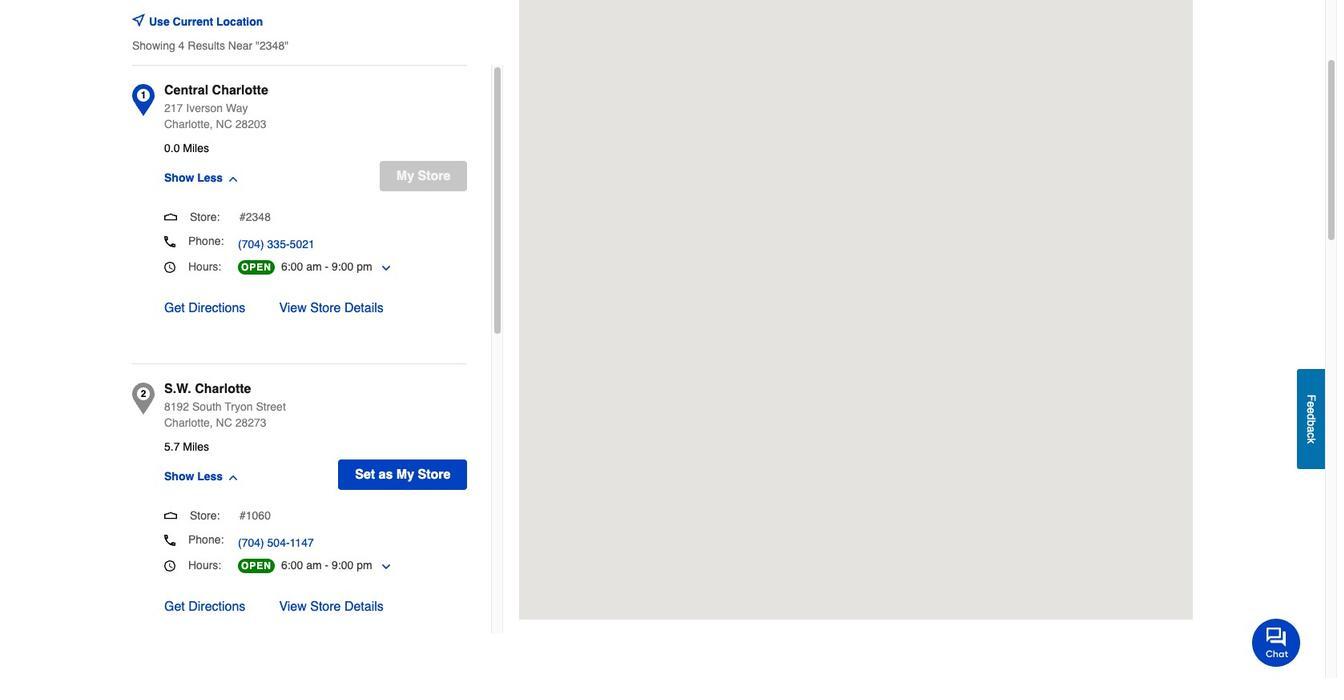 Task type: describe. For each thing, give the bounding box(es) containing it.
1
[[141, 90, 146, 101]]

set
[[355, 468, 375, 483]]

set as my store button
[[338, 460, 468, 491]]

directions for set as my store
[[189, 600, 246, 615]]

4
[[178, 39, 185, 52]]

hours : for central
[[188, 261, 221, 273]]

(704) 504-1147 link
[[238, 535, 314, 551]]

2
[[141, 389, 146, 400]]

6:00 am - 9:00 pm for set as my store
[[281, 560, 372, 572]]

show less for central
[[164, 171, 223, 184]]

details for my store
[[345, 301, 384, 316]]

6:00 for my store
[[281, 261, 303, 273]]

(704) for my store
[[238, 238, 264, 251]]

store inside button
[[418, 468, 451, 483]]

central charlotte 217 iverson way charlotte, nc 28203
[[164, 83, 268, 131]]

- for set as my store
[[325, 560, 329, 572]]

current
[[173, 15, 213, 28]]

get directions for central
[[164, 301, 246, 316]]

view store details for my
[[279, 301, 384, 316]]

store for my store button on the top of the page
[[418, 169, 451, 184]]

use
[[149, 15, 170, 28]]

showing
[[132, 39, 175, 52]]

am for set as my store
[[306, 560, 322, 572]]

(704) 504-1147
[[238, 537, 314, 550]]

history image for central charlotte
[[164, 262, 176, 273]]

show for s.w.
[[164, 470, 194, 483]]

k
[[1306, 439, 1319, 444]]

charlotte for central charlotte
[[212, 83, 268, 98]]

hours for central
[[188, 261, 218, 273]]

pagoda image for central
[[164, 210, 177, 223]]

hours for s.w.
[[188, 560, 218, 572]]

use current location button
[[149, 4, 289, 39]]

get for s.w.
[[164, 600, 185, 615]]

5.7
[[164, 441, 180, 454]]

504-
[[267, 537, 290, 550]]

f
[[1306, 395, 1319, 402]]

0.0 miles
[[164, 142, 209, 155]]

am for my store
[[306, 261, 322, 273]]

less for central
[[197, 171, 223, 184]]

as
[[379, 468, 393, 483]]

near
[[228, 39, 253, 52]]

phone image for s.w.
[[164, 535, 176, 546]]

b
[[1306, 421, 1319, 427]]

"2348"
[[256, 39, 289, 52]]

9:00 for my
[[332, 261, 354, 273]]

miles for s.w.
[[183, 441, 209, 454]]

s.w. charlotte 8192 south tryon street charlotte, nc 28273
[[164, 382, 286, 430]]

#1060
[[240, 510, 271, 523]]

pagoda image for s.w.
[[164, 509, 177, 522]]

charlotte, inside s.w. charlotte 8192 south tryon street charlotte, nc 28273
[[164, 417, 213, 430]]

6:00 am - 9:00 pm for my store
[[281, 261, 372, 273]]

view store details link for my
[[279, 299, 384, 318]]

get directions for s.w.
[[164, 600, 246, 615]]

1 e from the top
[[1306, 402, 1319, 408]]

5021
[[290, 238, 315, 251]]

details for set as my store
[[345, 600, 384, 615]]

8192
[[164, 401, 189, 414]]

location
[[216, 15, 263, 28]]

: for s.w.
[[218, 560, 221, 572]]

store: for s.w.
[[190, 510, 220, 523]]

(704) 335-5021
[[238, 238, 315, 251]]

get directions link for central
[[164, 299, 246, 318]]

store for 'view store details' "link" corresponding to my
[[310, 301, 341, 316]]

pm for my store
[[357, 261, 372, 273]]

results
[[188, 39, 225, 52]]

my inside button
[[397, 169, 414, 184]]

central
[[164, 83, 209, 98]]

charlotte, inside central charlotte 217 iverson way charlotte, nc 28203
[[164, 118, 213, 131]]

set as my store
[[355, 468, 451, 483]]

2 e from the top
[[1306, 408, 1319, 414]]



Task type: vqa. For each thing, say whether or not it's contained in the screenshot.
the Save for 61
no



Task type: locate. For each thing, give the bounding box(es) containing it.
phone: for central
[[188, 235, 224, 248]]

store: for central
[[190, 211, 220, 224]]

street
[[256, 401, 286, 414]]

1 phone image from the top
[[164, 236, 176, 247]]

less
[[197, 171, 223, 184], [197, 470, 223, 483]]

0 vertical spatial nc
[[216, 118, 232, 131]]

phone: for s.w.
[[188, 534, 224, 547]]

view for my
[[279, 301, 307, 316]]

335-
[[267, 238, 290, 251]]

1 vertical spatial show less
[[164, 470, 223, 483]]

2 : from the top
[[218, 560, 221, 572]]

1 show less from the top
[[164, 171, 223, 184]]

less down 5.7 miles
[[197, 470, 223, 483]]

hours :
[[188, 261, 221, 273], [188, 560, 221, 572]]

f e e d b a c k button
[[1298, 370, 1326, 470]]

0 vertical spatial charlotte
[[212, 83, 268, 98]]

e up the b
[[1306, 408, 1319, 414]]

1 vertical spatial store:
[[190, 510, 220, 523]]

6:00 am - 9:00 pm
[[281, 261, 372, 273], [281, 560, 372, 572]]

show less
[[164, 171, 223, 184], [164, 470, 223, 483]]

1 show from the top
[[164, 171, 194, 184]]

pagoda image down 5.7 on the left of page
[[164, 509, 177, 522]]

view store details link down 1147
[[279, 598, 384, 617]]

2 - from the top
[[325, 560, 329, 572]]

directions for my store
[[189, 301, 246, 316]]

- for my store
[[325, 261, 329, 273]]

1 get directions from the top
[[164, 301, 246, 316]]

1 vertical spatial open
[[241, 561, 272, 572]]

1 vertical spatial directions
[[189, 600, 246, 615]]

28203
[[235, 118, 267, 131]]

0 vertical spatial view store details link
[[279, 299, 384, 318]]

get for central
[[164, 301, 185, 316]]

charlotte, down 217
[[164, 118, 213, 131]]

0 vertical spatial (704)
[[238, 238, 264, 251]]

1 vertical spatial nc
[[216, 417, 232, 430]]

0 vertical spatial pm
[[357, 261, 372, 273]]

store: left #1060
[[190, 510, 220, 523]]

1 nc from the top
[[216, 118, 232, 131]]

show less for s.w.
[[164, 470, 223, 483]]

get directions link
[[164, 299, 246, 318], [164, 598, 246, 617]]

9:00 for set
[[332, 560, 354, 572]]

view for set
[[279, 600, 307, 615]]

5.7 miles
[[164, 441, 209, 454]]

1 view store details link from the top
[[279, 299, 384, 318]]

1 vertical spatial -
[[325, 560, 329, 572]]

pagoda image down 0.0
[[164, 210, 177, 223]]

store inside button
[[418, 169, 451, 184]]

open down (704) 504-1147 at the left bottom of the page
[[241, 561, 272, 572]]

miles for central
[[183, 142, 209, 155]]

0 vertical spatial view store details
[[279, 301, 384, 316]]

0 vertical spatial -
[[325, 261, 329, 273]]

open down '(704) 335-5021' link
[[241, 262, 272, 273]]

get directions link for s.w.
[[164, 598, 246, 617]]

view down "5021"
[[279, 301, 307, 316]]

nc
[[216, 118, 232, 131], [216, 417, 232, 430]]

am down 1147
[[306, 560, 322, 572]]

2 history image from the top
[[164, 561, 176, 572]]

1 hours from the top
[[188, 261, 218, 273]]

am down "5021"
[[306, 261, 322, 273]]

am
[[306, 261, 322, 273], [306, 560, 322, 572]]

1 vertical spatial pm
[[357, 560, 372, 572]]

store:
[[190, 211, 220, 224], [190, 510, 220, 523]]

1 vertical spatial charlotte,
[[164, 417, 213, 430]]

hours
[[188, 261, 218, 273], [188, 560, 218, 572]]

2 my from the top
[[397, 468, 414, 483]]

store: left the #2348
[[190, 211, 220, 224]]

1 9:00 from the top
[[332, 261, 354, 273]]

#2348
[[240, 211, 271, 224]]

way
[[226, 102, 248, 115]]

showing                                      4                                     results near "2348"
[[132, 39, 289, 52]]

pagoda image
[[164, 210, 177, 223], [164, 509, 177, 522]]

nc down tryon
[[216, 417, 232, 430]]

1 details from the top
[[345, 301, 384, 316]]

1 vertical spatial hours
[[188, 560, 218, 572]]

1 get directions link from the top
[[164, 299, 246, 318]]

28273
[[235, 417, 267, 430]]

a
[[1306, 427, 1319, 433]]

2 get directions link from the top
[[164, 598, 246, 617]]

1 (704) from the top
[[238, 238, 264, 251]]

2 9:00 from the top
[[332, 560, 354, 572]]

nc inside s.w. charlotte 8192 south tryon street charlotte, nc 28273
[[216, 417, 232, 430]]

d
[[1306, 414, 1319, 421]]

phone: left '(704) 335-5021' link
[[188, 235, 224, 248]]

1 vertical spatial get directions link
[[164, 598, 246, 617]]

view store details down 1147
[[279, 600, 384, 615]]

1 vertical spatial get directions
[[164, 600, 246, 615]]

1 vertical spatial miles
[[183, 441, 209, 454]]

2 phone image from the top
[[164, 535, 176, 546]]

iverson
[[186, 102, 223, 115]]

0 vertical spatial 6:00 am - 9:00 pm
[[281, 261, 372, 273]]

9:00
[[332, 261, 354, 273], [332, 560, 354, 572]]

1 view store details from the top
[[279, 301, 384, 316]]

1 vertical spatial am
[[306, 560, 322, 572]]

1 vertical spatial 9:00
[[332, 560, 354, 572]]

nc down way
[[216, 118, 232, 131]]

(704) left 335-
[[238, 238, 264, 251]]

1 vertical spatial :
[[218, 560, 221, 572]]

view store details link for set
[[279, 598, 384, 617]]

my store
[[397, 169, 451, 184]]

1 vertical spatial charlotte
[[195, 382, 251, 397]]

0 vertical spatial show less
[[164, 171, 223, 184]]

2 directions from the top
[[189, 600, 246, 615]]

s.w.
[[164, 382, 191, 397]]

0 vertical spatial get
[[164, 301, 185, 316]]

1 vertical spatial hours :
[[188, 560, 221, 572]]

2 pagoda image from the top
[[164, 509, 177, 522]]

2 store: from the top
[[190, 510, 220, 523]]

1 vertical spatial show
[[164, 470, 194, 483]]

hours : for s.w.
[[188, 560, 221, 572]]

charlotte up tryon
[[195, 382, 251, 397]]

miles
[[183, 142, 209, 155], [183, 441, 209, 454]]

charlotte, down 8192
[[164, 417, 213, 430]]

directions
[[189, 301, 246, 316], [189, 600, 246, 615]]

2 less from the top
[[197, 470, 223, 483]]

show down 5.7 on the left of page
[[164, 470, 194, 483]]

my store button
[[380, 161, 468, 192]]

1 : from the top
[[218, 261, 221, 273]]

6:00 for set as my store
[[281, 560, 303, 572]]

0 vertical spatial less
[[197, 171, 223, 184]]

(704)
[[238, 238, 264, 251], [238, 537, 264, 550]]

1 store: from the top
[[190, 211, 220, 224]]

1147
[[290, 537, 314, 550]]

0 vertical spatial history image
[[164, 262, 176, 273]]

0 vertical spatial charlotte,
[[164, 118, 213, 131]]

phone image
[[164, 236, 176, 247], [164, 535, 176, 546]]

:
[[218, 261, 221, 273], [218, 560, 221, 572]]

open
[[241, 262, 272, 273], [241, 561, 272, 572]]

0 vertical spatial :
[[218, 261, 221, 273]]

phone: left (704) 504-1147 at the left bottom of the page
[[188, 534, 224, 547]]

1 vertical spatial view
[[279, 600, 307, 615]]

charlotte inside s.w. charlotte 8192 south tryon street charlotte, nc 28273
[[195, 382, 251, 397]]

(704) left "504-" on the left bottom of the page
[[238, 537, 264, 550]]

1 phone: from the top
[[188, 235, 224, 248]]

show down 0.0
[[164, 171, 194, 184]]

2 am from the top
[[306, 560, 322, 572]]

store
[[418, 169, 451, 184], [310, 301, 341, 316], [418, 468, 451, 483], [310, 600, 341, 615]]

get directions
[[164, 301, 246, 316], [164, 600, 246, 615]]

1 pagoda image from the top
[[164, 210, 177, 223]]

1 vertical spatial 6:00 am - 9:00 pm
[[281, 560, 372, 572]]

1 vertical spatial less
[[197, 470, 223, 483]]

6:00 down 1147
[[281, 560, 303, 572]]

0 vertical spatial hours :
[[188, 261, 221, 273]]

open for set as my store
[[241, 561, 272, 572]]

miles right 5.7 on the left of page
[[183, 441, 209, 454]]

6:00 am - 9:00 pm down 1147
[[281, 560, 372, 572]]

0 vertical spatial 6:00
[[281, 261, 303, 273]]

tryon
[[225, 401, 253, 414]]

0 vertical spatial phone image
[[164, 236, 176, 247]]

1 vertical spatial get
[[164, 600, 185, 615]]

2 miles from the top
[[183, 441, 209, 454]]

0 vertical spatial hours
[[188, 261, 218, 273]]

view store details
[[279, 301, 384, 316], [279, 600, 384, 615]]

phone:
[[188, 235, 224, 248], [188, 534, 224, 547]]

1 directions from the top
[[189, 301, 246, 316]]

2 hours from the top
[[188, 560, 218, 572]]

0 vertical spatial am
[[306, 261, 322, 273]]

0 vertical spatial details
[[345, 301, 384, 316]]

1 vertical spatial details
[[345, 600, 384, 615]]

view
[[279, 301, 307, 316], [279, 600, 307, 615]]

phone image for central
[[164, 236, 176, 247]]

2 phone: from the top
[[188, 534, 224, 547]]

1 charlotte, from the top
[[164, 118, 213, 131]]

1 vertical spatial my
[[397, 468, 414, 483]]

1 less from the top
[[197, 171, 223, 184]]

1 vertical spatial (704)
[[238, 537, 264, 550]]

south
[[192, 401, 222, 414]]

1 vertical spatial history image
[[164, 561, 176, 572]]

central charlotte link
[[164, 81, 268, 100]]

show for central
[[164, 171, 194, 184]]

1 my from the top
[[397, 169, 414, 184]]

use current location
[[149, 15, 263, 28]]

6:00 am - 9:00 pm down "5021"
[[281, 261, 372, 273]]

pm
[[357, 261, 372, 273], [357, 560, 372, 572]]

2 6:00 from the top
[[281, 560, 303, 572]]

miles right 0.0
[[183, 142, 209, 155]]

2 details from the top
[[345, 600, 384, 615]]

1 6:00 am - 9:00 pm from the top
[[281, 261, 372, 273]]

view store details link down "5021"
[[279, 299, 384, 318]]

charlotte up way
[[212, 83, 268, 98]]

0 vertical spatial my
[[397, 169, 414, 184]]

history image
[[164, 262, 176, 273], [164, 561, 176, 572]]

0 vertical spatial store:
[[190, 211, 220, 224]]

open for my store
[[241, 262, 272, 273]]

0 vertical spatial phone:
[[188, 235, 224, 248]]

show less down 5.7 miles
[[164, 470, 223, 483]]

0 vertical spatial miles
[[183, 142, 209, 155]]

0 vertical spatial get directions
[[164, 301, 246, 316]]

1 hours : from the top
[[188, 261, 221, 273]]

less for s.w.
[[197, 470, 223, 483]]

f e e d b a c k
[[1306, 395, 1319, 444]]

2 view store details link from the top
[[279, 598, 384, 617]]

6:00 down "5021"
[[281, 261, 303, 273]]

get
[[164, 301, 185, 316], [164, 600, 185, 615]]

-
[[325, 261, 329, 273], [325, 560, 329, 572]]

0 vertical spatial get directions link
[[164, 299, 246, 318]]

2 (704) from the top
[[238, 537, 264, 550]]

history image for s.w. charlotte
[[164, 561, 176, 572]]

2 get directions from the top
[[164, 600, 246, 615]]

0 vertical spatial directions
[[189, 301, 246, 316]]

2 show less from the top
[[164, 470, 223, 483]]

2 view store details from the top
[[279, 600, 384, 615]]

0 vertical spatial 9:00
[[332, 261, 354, 273]]

2 pm from the top
[[357, 560, 372, 572]]

pm for set as my store
[[357, 560, 372, 572]]

0.0
[[164, 142, 180, 155]]

1 get from the top
[[164, 301, 185, 316]]

6:00
[[281, 261, 303, 273], [281, 560, 303, 572]]

my inside button
[[397, 468, 414, 483]]

1 6:00 from the top
[[281, 261, 303, 273]]

my
[[397, 169, 414, 184], [397, 468, 414, 483]]

c
[[1306, 433, 1319, 439]]

gps image
[[132, 14, 145, 26]]

1 am from the top
[[306, 261, 322, 273]]

e
[[1306, 402, 1319, 408], [1306, 408, 1319, 414]]

1 open from the top
[[241, 262, 272, 273]]

1 vertical spatial view store details link
[[279, 598, 384, 617]]

view store details down "5021"
[[279, 301, 384, 316]]

2 get from the top
[[164, 600, 185, 615]]

view down 1147
[[279, 600, 307, 615]]

charlotte,
[[164, 118, 213, 131], [164, 417, 213, 430]]

1 vertical spatial phone:
[[188, 534, 224, 547]]

(704) 335-5021 link
[[238, 236, 315, 252]]

1 pm from the top
[[357, 261, 372, 273]]

1 history image from the top
[[164, 262, 176, 273]]

chat invite button image
[[1253, 619, 1302, 668]]

view store details for set
[[279, 600, 384, 615]]

1 vertical spatial phone image
[[164, 535, 176, 546]]

s.w. charlotte link
[[164, 380, 251, 399]]

show
[[164, 171, 194, 184], [164, 470, 194, 483]]

0 vertical spatial show
[[164, 171, 194, 184]]

less down the 0.0 miles
[[197, 171, 223, 184]]

0 vertical spatial view
[[279, 301, 307, 316]]

2 show from the top
[[164, 470, 194, 483]]

details
[[345, 301, 384, 316], [345, 600, 384, 615]]

2 view from the top
[[279, 600, 307, 615]]

1 - from the top
[[325, 261, 329, 273]]

charlotte
[[212, 83, 268, 98], [195, 382, 251, 397]]

e up the d
[[1306, 402, 1319, 408]]

1 vertical spatial 6:00
[[281, 560, 303, 572]]

2 open from the top
[[241, 561, 272, 572]]

0 vertical spatial pagoda image
[[164, 210, 177, 223]]

0 vertical spatial open
[[241, 262, 272, 273]]

charlotte for s.w. charlotte
[[195, 382, 251, 397]]

2 nc from the top
[[216, 417, 232, 430]]

charlotte inside central charlotte 217 iverson way charlotte, nc 28203
[[212, 83, 268, 98]]

217
[[164, 102, 183, 115]]

view store details link
[[279, 299, 384, 318], [279, 598, 384, 617]]

show less down the 0.0 miles
[[164, 171, 223, 184]]

2 6:00 am - 9:00 pm from the top
[[281, 560, 372, 572]]

(704) for set as my store
[[238, 537, 264, 550]]

1 miles from the top
[[183, 142, 209, 155]]

1 view from the top
[[279, 301, 307, 316]]

1 vertical spatial pagoda image
[[164, 509, 177, 522]]

store for 'view store details' "link" for set
[[310, 600, 341, 615]]

: for central
[[218, 261, 221, 273]]

2 hours : from the top
[[188, 560, 221, 572]]

1 vertical spatial view store details
[[279, 600, 384, 615]]

nc inside central charlotte 217 iverson way charlotte, nc 28203
[[216, 118, 232, 131]]

2 charlotte, from the top
[[164, 417, 213, 430]]



